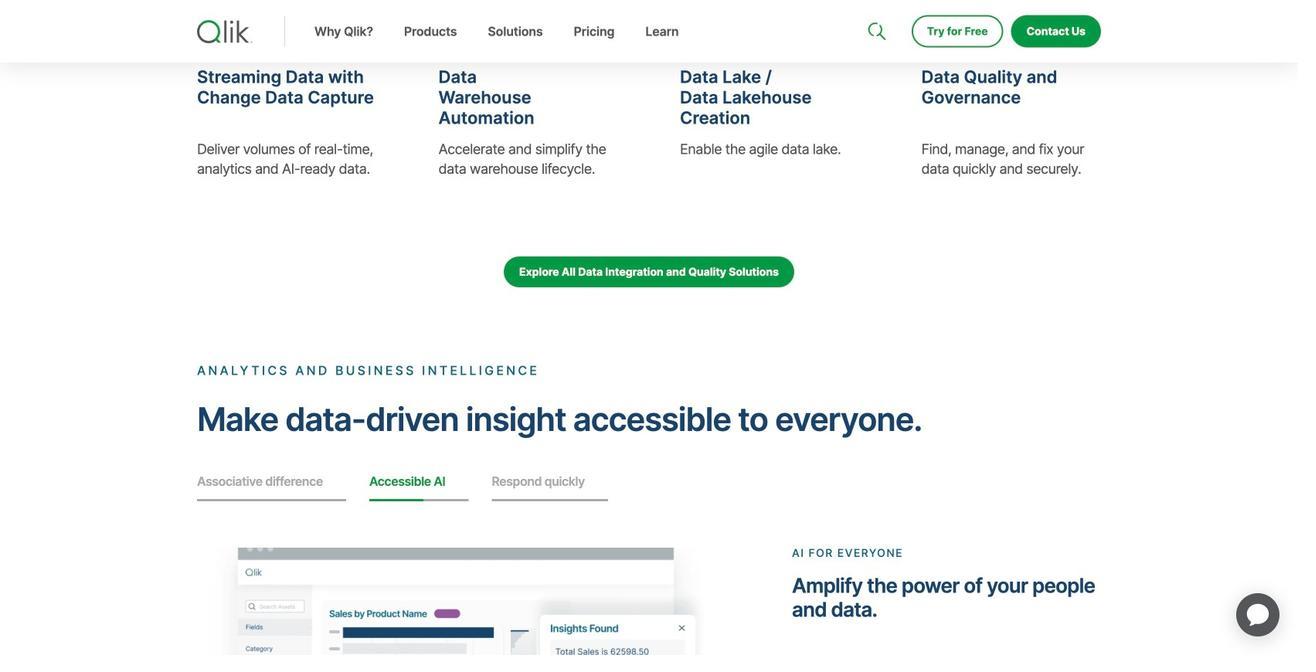 Task type: locate. For each thing, give the bounding box(es) containing it.
application
[[1218, 575, 1299, 656]]

streaming data with change data capture icon image
[[197, 7, 234, 44]]



Task type: vqa. For each thing, say whether or not it's contained in the screenshot.
Login icon on the top right of page
yes



Task type: describe. For each thing, give the bounding box(es) containing it.
login image
[[1052, 0, 1065, 12]]

support image
[[870, 0, 882, 12]]

qlik image
[[197, 20, 253, 43]]

data quality and governance icon image
[[922, 7, 959, 44]]

data warehouse automation icon image
[[439, 7, 476, 44]]



